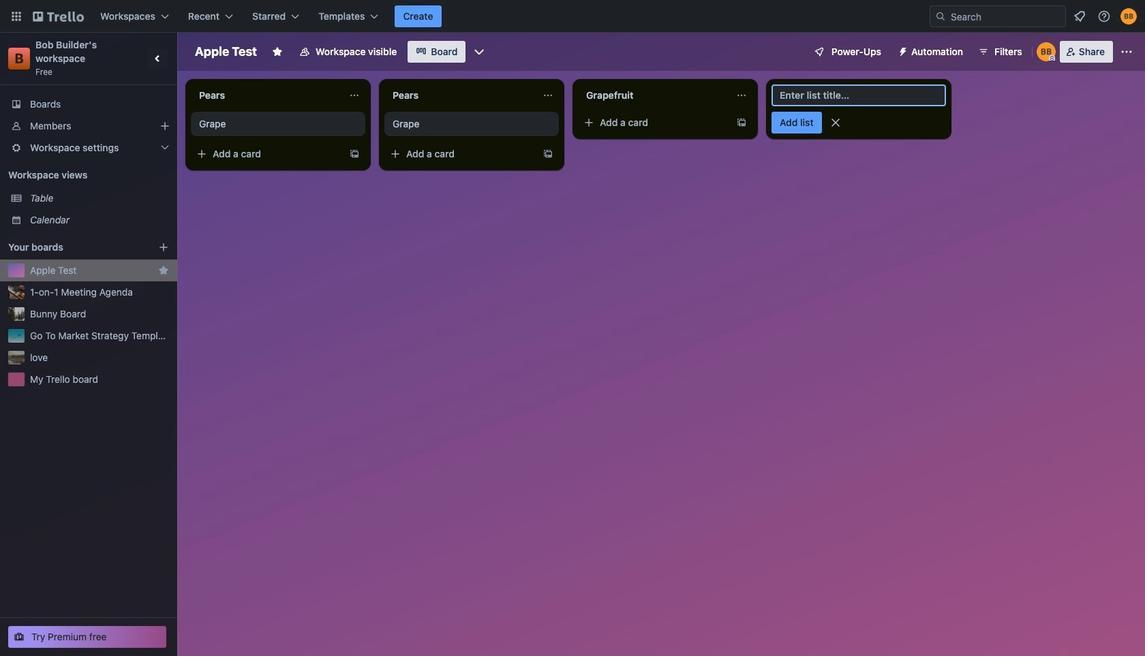 Task type: describe. For each thing, give the bounding box(es) containing it.
cancel list editing image
[[829, 116, 843, 130]]

this member is an admin of this board. image
[[1049, 55, 1055, 61]]

Search field
[[946, 6, 1066, 27]]

1 horizontal spatial create from template… image
[[543, 149, 554, 160]]

show menu image
[[1120, 45, 1134, 59]]

0 horizontal spatial create from template… image
[[349, 149, 360, 160]]

switch to… image
[[10, 10, 23, 23]]

customize views image
[[473, 45, 487, 59]]

workspace navigation collapse icon image
[[149, 49, 168, 68]]

starred icon image
[[158, 265, 169, 276]]

1 vertical spatial bob builder (bobbuilder40) image
[[1037, 42, 1056, 61]]



Task type: locate. For each thing, give the bounding box(es) containing it.
bob builder (bobbuilder40) image right open information menu icon at the top of the page
[[1121, 8, 1137, 25]]

primary element
[[0, 0, 1146, 33]]

0 notifications image
[[1072, 8, 1088, 25]]

create from template… image
[[736, 117, 747, 128], [349, 149, 360, 160], [543, 149, 554, 160]]

your boards with 6 items element
[[8, 239, 138, 256]]

0 horizontal spatial bob builder (bobbuilder40) image
[[1037, 42, 1056, 61]]

bob builder (bobbuilder40) image down 'search' field
[[1037, 42, 1056, 61]]

search image
[[936, 11, 946, 22]]

star or unstar board image
[[272, 46, 283, 57]]

sm image
[[893, 41, 912, 60]]

back to home image
[[33, 5, 84, 27]]

open information menu image
[[1098, 10, 1112, 23]]

None text field
[[191, 85, 344, 106], [385, 85, 537, 106], [191, 85, 344, 106], [385, 85, 537, 106]]

Board name text field
[[188, 41, 264, 63]]

Enter list title… text field
[[772, 85, 946, 106]]

add board image
[[158, 242, 169, 253]]

2 horizontal spatial create from template… image
[[736, 117, 747, 128]]

1 horizontal spatial bob builder (bobbuilder40) image
[[1121, 8, 1137, 25]]

0 vertical spatial bob builder (bobbuilder40) image
[[1121, 8, 1137, 25]]

bob builder (bobbuilder40) image
[[1121, 8, 1137, 25], [1037, 42, 1056, 61]]

None text field
[[578, 85, 731, 106]]



Task type: vqa. For each thing, say whether or not it's contained in the screenshot.
right Create from template… image
yes



